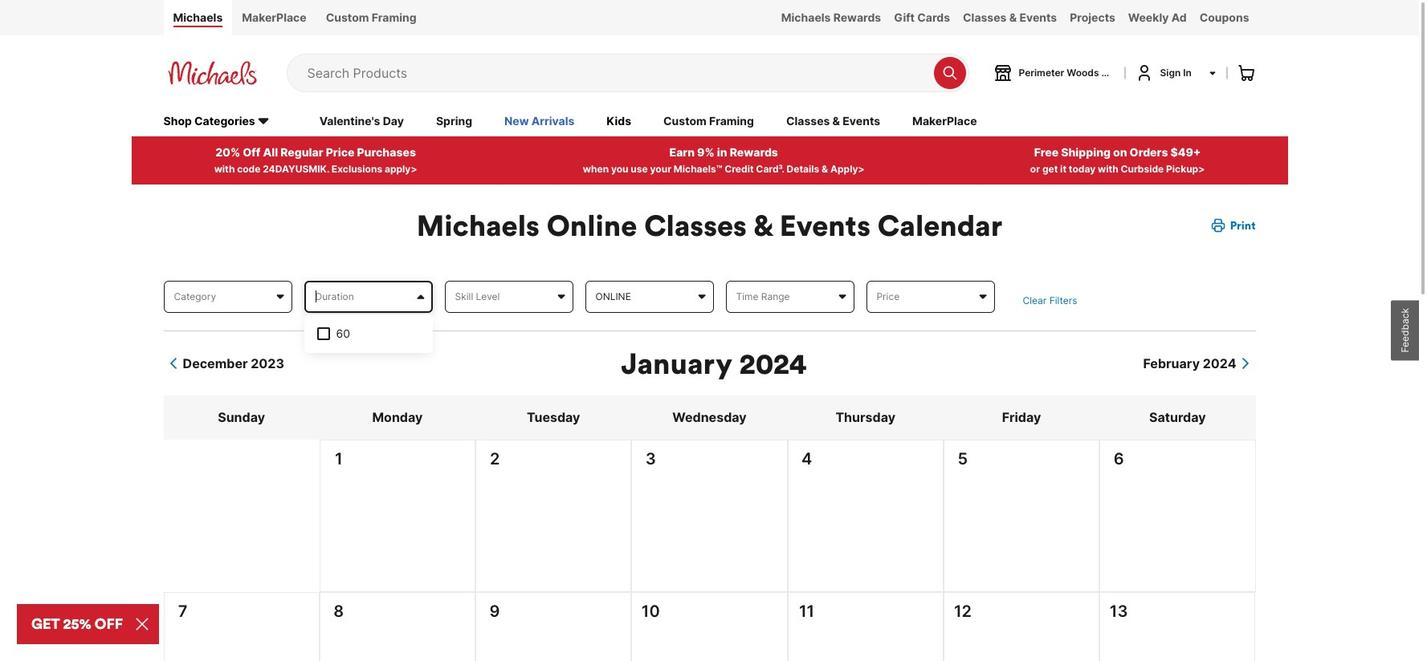 Task type: describe. For each thing, give the bounding box(es) containing it.
shop categories link
[[163, 113, 287, 131]]

0 horizontal spatial classes & events link
[[786, 113, 880, 131]]

regular
[[280, 145, 323, 159]]

clear
[[1023, 295, 1047, 307]]

1
[[335, 450, 343, 469]]

apply>
[[385, 163, 417, 175]]

spring link
[[436, 113, 472, 131]]

8
[[334, 603, 344, 622]]

0 horizontal spatial makerplace link
[[232, 0, 316, 35]]

gift
[[894, 10, 915, 24]]

projects
[[1070, 10, 1115, 24]]

shop
[[163, 114, 192, 127]]

apply>
[[830, 163, 865, 175]]

february
[[1143, 356, 1200, 372]]

michaels link
[[163, 0, 232, 35]]

& right cards
[[1009, 10, 1017, 24]]

free
[[1034, 145, 1059, 159]]

perimeter woods shopping center
[[1019, 67, 1180, 79]]

$49+
[[1171, 145, 1201, 159]]

coupons
[[1200, 10, 1249, 24]]

price
[[326, 145, 355, 159]]

friday
[[1002, 410, 1041, 426]]

new arrivals
[[504, 114, 575, 127]]

list for 2
[[476, 472, 631, 480]]

curbside
[[1121, 163, 1164, 175]]

kids link
[[607, 113, 631, 131]]

ad
[[1172, 10, 1187, 24]]

0 vertical spatial custom framing link
[[316, 0, 426, 35]]

new arrivals link
[[504, 113, 575, 131]]

get
[[1042, 163, 1058, 175]]

with inside free shipping on orders $49+ or get it today with curbside pickup>
[[1098, 163, 1119, 175]]

december
[[183, 356, 248, 372]]

1 horizontal spatial custom
[[663, 114, 707, 127]]

clear filters
[[1023, 295, 1077, 307]]

& up apply>
[[833, 114, 840, 127]]

list for 1
[[320, 472, 475, 480]]

earn 9% in rewards when you use your michaels™ credit card³. details & apply>
[[583, 145, 865, 175]]

card³.
[[756, 163, 785, 175]]

earn
[[669, 145, 695, 159]]

or
[[1030, 163, 1040, 175]]

gift cards
[[894, 10, 950, 24]]

9
[[490, 603, 500, 622]]

input Duration field
[[304, 281, 433, 313]]

& inside earn 9% in rewards when you use your michaels™ credit card³. details & apply>
[[822, 163, 828, 175]]

0 vertical spatial classes & events link
[[957, 0, 1064, 35]]

saturday
[[1149, 410, 1206, 426]]

filters
[[1049, 295, 1077, 307]]

michaels online classes & events calendar
[[417, 207, 1003, 244]]

classes & events for top classes & events link
[[963, 10, 1057, 24]]

shipping
[[1061, 145, 1111, 159]]

& down card³.
[[753, 207, 773, 244]]

11
[[799, 603, 815, 622]]

makerplace for bottommost makerplace link
[[912, 114, 977, 127]]

february 2024
[[1143, 356, 1236, 372]]

coupons link
[[1193, 0, 1256, 35]]

7
[[178, 603, 187, 622]]

credit
[[725, 163, 754, 175]]

classes & events for the leftmost classes & events link
[[786, 114, 880, 127]]

1 vertical spatial custom framing
[[663, 114, 754, 127]]

details
[[787, 163, 820, 175]]

purchases
[[357, 145, 416, 159]]

monday
[[372, 410, 423, 426]]

all
[[263, 145, 278, 159]]

center
[[1148, 67, 1180, 79]]

michaels for michaels
[[173, 10, 223, 24]]

2023
[[251, 356, 284, 372]]

0 vertical spatial events
[[1020, 10, 1057, 24]]

january
[[621, 346, 732, 382]]

input Skill Level field
[[445, 281, 573, 313]]

new
[[504, 114, 529, 127]]

2024 for january 2024
[[740, 346, 807, 382]]

weekly ad
[[1128, 10, 1187, 24]]

2 vertical spatial events
[[780, 207, 871, 244]]

1 horizontal spatial framing
[[709, 114, 754, 127]]

valentine's
[[319, 114, 380, 127]]

0 horizontal spatial custom framing
[[326, 10, 417, 24]]

on
[[1113, 145, 1127, 159]]

january 2024
[[621, 346, 807, 382]]

list for 4
[[788, 472, 943, 480]]

input Price field
[[866, 281, 995, 313]]

orders
[[1130, 145, 1168, 159]]

calendar
[[878, 207, 1003, 244]]

december 2023
[[183, 356, 284, 372]]

9%
[[697, 145, 715, 159]]

classes for the leftmost classes & events link
[[786, 114, 830, 127]]

categories
[[194, 114, 255, 127]]

2
[[490, 450, 500, 469]]

michaels™
[[674, 163, 722, 175]]

with inside "20% off all regular price purchases with code 24dayusmik. exclusions apply>"
[[214, 163, 235, 175]]

list containing 1
[[163, 440, 1256, 593]]

shopping
[[1102, 67, 1146, 79]]

rewards inside earn 9% in rewards when you use your michaels™ credit card³. details & apply>
[[730, 145, 778, 159]]



Task type: locate. For each thing, give the bounding box(es) containing it.
shop categories
[[163, 114, 255, 127]]

1 horizontal spatial classes & events link
[[957, 0, 1064, 35]]

makerplace
[[242, 10, 307, 24], [912, 114, 977, 127]]

classes & events
[[963, 10, 1057, 24], [786, 114, 880, 127]]

2 horizontal spatial classes
[[963, 10, 1007, 24]]

input Category field
[[163, 281, 292, 313]]

1 horizontal spatial 2024
[[1203, 356, 1236, 372]]

list containing 7
[[163, 593, 1256, 662]]

with
[[214, 163, 235, 175], [1098, 163, 1119, 175]]

13
[[1110, 603, 1128, 622]]

sign in
[[1160, 67, 1192, 79]]

0 vertical spatial custom
[[326, 10, 369, 24]]

0 vertical spatial makerplace
[[242, 10, 307, 24]]

search button image
[[942, 65, 958, 81]]

0 vertical spatial rewards
[[833, 10, 881, 24]]

wednesday
[[673, 410, 747, 426]]

in
[[717, 145, 727, 159]]

0 horizontal spatial framing
[[372, 10, 417, 24]]

1 vertical spatial classes & events link
[[786, 113, 880, 131]]

sunday
[[218, 410, 265, 426]]

1 vertical spatial rewards
[[730, 145, 778, 159]]

1 vertical spatial makerplace
[[912, 114, 977, 127]]

thursday
[[836, 410, 896, 426]]

classes & events up perimeter in the right top of the page
[[963, 10, 1057, 24]]

0 horizontal spatial rewards
[[730, 145, 778, 159]]

spring
[[436, 114, 472, 127]]

you
[[611, 163, 629, 175]]

classes & events link up apply>
[[786, 113, 880, 131]]

0 horizontal spatial classes
[[644, 207, 747, 244]]

1 horizontal spatial makerplace
[[912, 114, 977, 127]]

0 horizontal spatial michaels
[[173, 10, 223, 24]]

print
[[1230, 218, 1256, 233]]

perimeter
[[1019, 67, 1065, 79]]

exclusions
[[332, 163, 382, 175]]

clear filters button
[[1023, 294, 1077, 308]]

10
[[642, 603, 660, 622]]

classes & events link up perimeter in the right top of the page
[[957, 0, 1064, 35]]

1 vertical spatial classes & events
[[786, 114, 880, 127]]

6
[[1114, 450, 1124, 469]]

0 vertical spatial makerplace link
[[232, 0, 316, 35]]

1 horizontal spatial classes & events
[[963, 10, 1057, 24]]

0 horizontal spatial 2024
[[740, 346, 807, 382]]

1 horizontal spatial with
[[1098, 163, 1119, 175]]

with down 20%
[[214, 163, 235, 175]]

classes for top classes & events link
[[963, 10, 1007, 24]]

1 horizontal spatial makerplace link
[[912, 113, 977, 131]]

kids
[[607, 114, 631, 127]]

1 vertical spatial events
[[843, 114, 880, 127]]

perimeter woods shopping center button
[[993, 63, 1180, 83]]

4
[[802, 450, 812, 469]]

michaels rewards
[[781, 10, 881, 24]]

1 vertical spatial custom
[[663, 114, 707, 127]]

0 vertical spatial framing
[[372, 10, 417, 24]]

1 with from the left
[[214, 163, 235, 175]]

michaels for michaels rewards
[[781, 10, 831, 24]]

use
[[631, 163, 648, 175]]

weekly
[[1128, 10, 1169, 24]]

events left projects
[[1020, 10, 1057, 24]]

list for 11
[[788, 624, 943, 632]]

60
[[336, 327, 350, 340]]

sign
[[1160, 67, 1181, 79]]

it
[[1060, 163, 1067, 175]]

events up apply>
[[843, 114, 880, 127]]

1 vertical spatial classes
[[786, 114, 830, 127]]

rewards up credit
[[730, 145, 778, 159]]

classes down michaels™
[[644, 207, 747, 244]]

1 horizontal spatial michaels
[[417, 207, 540, 244]]

& right details
[[822, 163, 828, 175]]

day
[[383, 114, 404, 127]]

pickup>
[[1166, 163, 1205, 175]]

classes up details
[[786, 114, 830, 127]]

list for 9
[[476, 624, 631, 632]]

your
[[650, 163, 672, 175]]

woods
[[1067, 67, 1099, 79]]

2 with from the left
[[1098, 163, 1119, 175]]

arrivals
[[532, 114, 575, 127]]

tuesday
[[527, 410, 580, 426]]

when
[[583, 163, 609, 175]]

1 vertical spatial framing
[[709, 114, 754, 127]]

with down the on at the top of the page
[[1098, 163, 1119, 175]]

0 vertical spatial classes
[[963, 10, 1007, 24]]

1 horizontal spatial rewards
[[833, 10, 881, 24]]

makerplace right michaels link
[[242, 10, 307, 24]]

classes & events up apply>
[[786, 114, 880, 127]]

24dayusmik.
[[263, 163, 329, 175]]

3
[[646, 450, 656, 469]]

classes & events link
[[957, 0, 1064, 35], [786, 113, 880, 131]]

online
[[547, 207, 637, 244]]

5
[[958, 450, 968, 469]]

code
[[237, 163, 261, 175]]

custom framing link
[[316, 0, 426, 35], [663, 113, 754, 131]]

2 vertical spatial classes
[[644, 207, 747, 244]]

2024
[[740, 346, 807, 382], [1203, 356, 1236, 372]]

michaels for michaels online classes & events calendar
[[417, 207, 540, 244]]

0 horizontal spatial makerplace
[[242, 10, 307, 24]]

list for 7
[[164, 624, 319, 632]]

valentine's day
[[319, 114, 404, 127]]

Search Input field
[[307, 55, 926, 91]]

off
[[243, 145, 261, 159]]

2024 down input time range field on the right top of page
[[740, 346, 807, 382]]

free shipping on orders $49+ or get it today with curbside pickup>
[[1030, 145, 1205, 175]]

rewards left gift
[[833, 10, 881, 24]]

input Time Range field
[[726, 281, 854, 313]]

1 horizontal spatial classes
[[786, 114, 830, 127]]

0 horizontal spatial classes & events
[[786, 114, 880, 127]]

gift cards link
[[888, 0, 957, 35]]

input Experience Type field
[[585, 281, 714, 313]]

&
[[1009, 10, 1017, 24], [833, 114, 840, 127], [822, 163, 828, 175], [753, 207, 773, 244]]

1 vertical spatial custom framing link
[[663, 113, 754, 131]]

classes right cards
[[963, 10, 1007, 24]]

framing
[[372, 10, 417, 24], [709, 114, 754, 127]]

today
[[1069, 163, 1096, 175]]

0 horizontal spatial custom
[[326, 10, 369, 24]]

in
[[1183, 67, 1192, 79]]

michaels
[[173, 10, 223, 24], [781, 10, 831, 24], [417, 207, 540, 244]]

events
[[1020, 10, 1057, 24], [843, 114, 880, 127], [780, 207, 871, 244]]

projects link
[[1064, 0, 1122, 35]]

2 horizontal spatial michaels
[[781, 10, 831, 24]]

1 horizontal spatial custom framing
[[663, 114, 754, 127]]

weekly ad link
[[1122, 0, 1193, 35]]

cards
[[917, 10, 950, 24]]

valentine's day link
[[319, 113, 404, 131]]

12
[[954, 603, 972, 622]]

makerplace for makerplace link to the left
[[242, 10, 307, 24]]

sign in button
[[1135, 63, 1217, 83]]

list
[[163, 440, 1256, 593], [320, 472, 475, 480], [476, 472, 631, 480], [788, 472, 943, 480], [163, 593, 1256, 662], [164, 624, 319, 632], [320, 624, 475, 632], [476, 624, 631, 632], [788, 624, 943, 632]]

michaels rewards link
[[775, 0, 888, 35]]

1 horizontal spatial custom framing link
[[663, 113, 754, 131]]

2024 right february on the bottom of the page
[[1203, 356, 1236, 372]]

events down details
[[780, 207, 871, 244]]

makerplace down search button 'image'
[[912, 114, 977, 127]]

0 vertical spatial classes & events
[[963, 10, 1057, 24]]

classes
[[963, 10, 1007, 24], [786, 114, 830, 127], [644, 207, 747, 244]]

rewards
[[833, 10, 881, 24], [730, 145, 778, 159]]

0 horizontal spatial custom framing link
[[316, 0, 426, 35]]

0 vertical spatial custom framing
[[326, 10, 417, 24]]

0 horizontal spatial with
[[214, 163, 235, 175]]

2024 for february 2024
[[1203, 356, 1236, 372]]

list for 8
[[320, 624, 475, 632]]

1 vertical spatial makerplace link
[[912, 113, 977, 131]]



Task type: vqa. For each thing, say whether or not it's contained in the screenshot.


